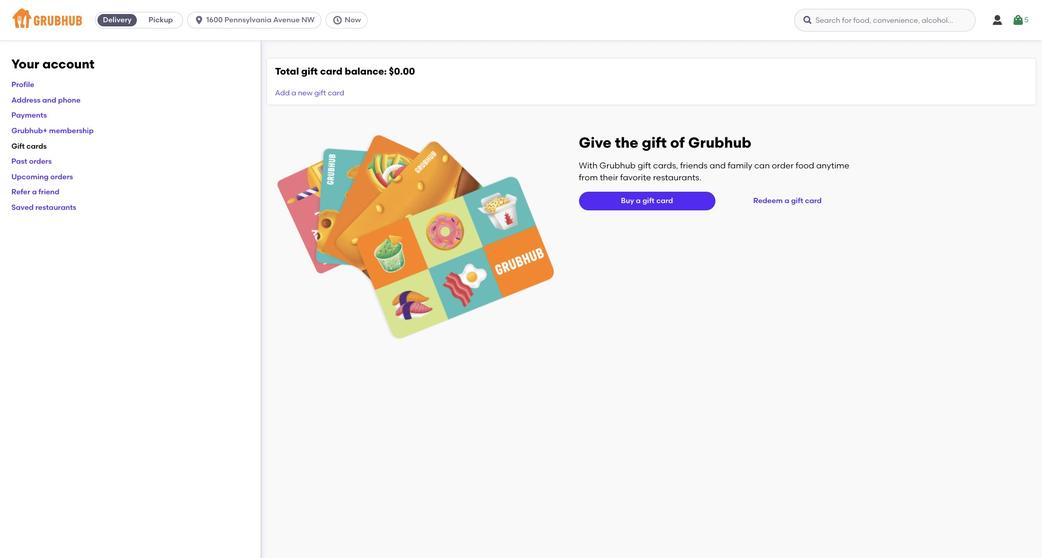 Task type: describe. For each thing, give the bounding box(es) containing it.
past orders
[[11, 157, 52, 166]]

family
[[728, 161, 752, 171]]

redeem a gift card
[[753, 197, 822, 205]]

anytime
[[816, 161, 850, 171]]

delivery button
[[95, 12, 139, 29]]

nw
[[301, 16, 315, 24]]

payments
[[11, 111, 47, 120]]

card down "restaurants."
[[656, 197, 673, 205]]

Search for food, convenience, alcohol... search field
[[794, 9, 976, 32]]

buy a gift card link
[[579, 192, 715, 211]]

profile
[[11, 80, 34, 89]]

now button
[[326, 12, 372, 29]]

svg image
[[194, 15, 204, 25]]

membership
[[49, 127, 94, 135]]

0 vertical spatial grubhub
[[688, 134, 752, 152]]

pennsylvania
[[225, 16, 272, 24]]

card inside 'button'
[[805, 197, 822, 205]]

refer a friend link
[[11, 188, 59, 197]]

svg image inside now button
[[332, 15, 343, 25]]

gift cards
[[11, 142, 47, 151]]

give the gift of grubhub
[[579, 134, 752, 152]]

the
[[615, 134, 638, 152]]

delivery
[[103, 16, 132, 24]]

food
[[796, 161, 814, 171]]

cards
[[26, 142, 47, 151]]

payments link
[[11, 111, 47, 120]]

address
[[11, 96, 41, 105]]

5
[[1025, 15, 1029, 24]]

address and phone
[[11, 96, 81, 105]]

saved restaurants link
[[11, 203, 76, 212]]

refer
[[11, 188, 30, 197]]

total
[[275, 65, 299, 77]]

avenue
[[273, 16, 300, 24]]

a for redeem
[[785, 197, 790, 205]]

redeem a gift card button
[[749, 192, 826, 211]]

0 horizontal spatial and
[[42, 96, 56, 105]]

gift
[[11, 142, 25, 151]]

their
[[600, 173, 618, 182]]

account
[[42, 57, 94, 72]]

from
[[579, 173, 598, 182]]

upcoming orders
[[11, 173, 73, 181]]

add
[[275, 89, 290, 98]]

new
[[298, 89, 313, 98]]

pickup
[[149, 16, 173, 24]]

of
[[670, 134, 685, 152]]

restaurants
[[35, 203, 76, 212]]

redeem
[[753, 197, 783, 205]]

gift for buy a gift card
[[643, 197, 655, 205]]

your
[[11, 57, 39, 72]]

gift cards link
[[11, 142, 47, 151]]

profile link
[[11, 80, 34, 89]]

1600
[[206, 16, 223, 24]]

1600 pennsylvania avenue nw button
[[187, 12, 326, 29]]

add a new gift card
[[275, 89, 344, 98]]

total gift card balance: $0.00
[[275, 65, 415, 77]]

a for add
[[292, 89, 296, 98]]

orders for upcoming orders
[[50, 173, 73, 181]]

grubhub+
[[11, 127, 47, 135]]

your account
[[11, 57, 94, 72]]



Task type: locate. For each thing, give the bounding box(es) containing it.
a for refer
[[32, 188, 37, 197]]

upcoming
[[11, 173, 49, 181]]

grubhub up their
[[600, 161, 636, 171]]

gift right redeem
[[791, 197, 803, 205]]

orders
[[29, 157, 52, 166], [50, 173, 73, 181]]

give
[[579, 134, 612, 152]]

orders up upcoming orders
[[29, 157, 52, 166]]

$0.00
[[389, 65, 415, 77]]

restaurants.
[[653, 173, 702, 182]]

upcoming orders link
[[11, 173, 73, 181]]

balance:
[[345, 65, 387, 77]]

pickup button
[[139, 12, 183, 29]]

now
[[345, 16, 361, 24]]

a for buy
[[636, 197, 641, 205]]

gift right buy
[[643, 197, 655, 205]]

gift for with grubhub gift cards, friends and family can order food anytime from their favorite restaurants.
[[638, 161, 651, 171]]

grubhub up with grubhub gift cards, friends and family can order food anytime from their favorite restaurants. at top right
[[688, 134, 752, 152]]

buy a gift card
[[621, 197, 673, 205]]

gift for redeem a gift card
[[791, 197, 803, 205]]

5 button
[[1012, 11, 1029, 30]]

orders up the friend
[[50, 173, 73, 181]]

a inside 'button'
[[785, 197, 790, 205]]

svg image inside 5 button
[[1012, 14, 1025, 26]]

1 vertical spatial orders
[[50, 173, 73, 181]]

1 horizontal spatial grubhub
[[688, 134, 752, 152]]

0 vertical spatial and
[[42, 96, 56, 105]]

friends
[[680, 161, 708, 171]]

cards,
[[653, 161, 678, 171]]

gift up the favorite on the right top of page
[[638, 161, 651, 171]]

a left new
[[292, 89, 296, 98]]

and inside with grubhub gift cards, friends and family can order food anytime from their favorite restaurants.
[[710, 161, 726, 171]]

card down total gift card balance: $0.00
[[328, 89, 344, 98]]

gift inside 'button'
[[791, 197, 803, 205]]

gift up add a new gift card at the top left of page
[[301, 65, 318, 77]]

1 horizontal spatial and
[[710, 161, 726, 171]]

phone
[[58, 96, 81, 105]]

with
[[579, 161, 598, 171]]

refer a friend
[[11, 188, 59, 197]]

and left "phone" at the top of page
[[42, 96, 56, 105]]

1 vertical spatial grubhub
[[600, 161, 636, 171]]

a right refer
[[32, 188, 37, 197]]

main navigation navigation
[[0, 0, 1042, 40]]

order
[[772, 161, 794, 171]]

gift
[[301, 65, 318, 77], [314, 89, 326, 98], [642, 134, 667, 152], [638, 161, 651, 171], [643, 197, 655, 205], [791, 197, 803, 205]]

a
[[292, 89, 296, 98], [32, 188, 37, 197], [636, 197, 641, 205], [785, 197, 790, 205]]

can
[[754, 161, 770, 171]]

1 vertical spatial and
[[710, 161, 726, 171]]

gift left of
[[642, 134, 667, 152]]

0 horizontal spatial grubhub
[[600, 161, 636, 171]]

a right buy
[[636, 197, 641, 205]]

and left family
[[710, 161, 726, 171]]

card
[[320, 65, 343, 77], [328, 89, 344, 98], [656, 197, 673, 205], [805, 197, 822, 205]]

favorite
[[620, 173, 651, 182]]

0 vertical spatial orders
[[29, 157, 52, 166]]

and
[[42, 96, 56, 105], [710, 161, 726, 171]]

grubhub+ membership
[[11, 127, 94, 135]]

with grubhub gift cards, friends and family can order food anytime from their favorite restaurants.
[[579, 161, 850, 182]]

buy
[[621, 197, 634, 205]]

past orders link
[[11, 157, 52, 166]]

svg image
[[991, 14, 1004, 26], [1012, 14, 1025, 26], [332, 15, 343, 25], [803, 15, 813, 25]]

gift card image
[[277, 134, 554, 340]]

saved
[[11, 203, 34, 212]]

gift right new
[[314, 89, 326, 98]]

grubhub inside with grubhub gift cards, friends and family can order food anytime from their favorite restaurants.
[[600, 161, 636, 171]]

saved restaurants
[[11, 203, 76, 212]]

gift inside with grubhub gift cards, friends and family can order food anytime from their favorite restaurants.
[[638, 161, 651, 171]]

friend
[[39, 188, 59, 197]]

orders for past orders
[[29, 157, 52, 166]]

address and phone link
[[11, 96, 81, 105]]

a right redeem
[[785, 197, 790, 205]]

1600 pennsylvania avenue nw
[[206, 16, 315, 24]]

grubhub
[[688, 134, 752, 152], [600, 161, 636, 171]]

past
[[11, 157, 27, 166]]

card down the food
[[805, 197, 822, 205]]

card up add a new gift card at the top left of page
[[320, 65, 343, 77]]

gift for give the gift of grubhub
[[642, 134, 667, 152]]

grubhub+ membership link
[[11, 127, 94, 135]]



Task type: vqa. For each thing, say whether or not it's contained in the screenshot.
Panera
no



